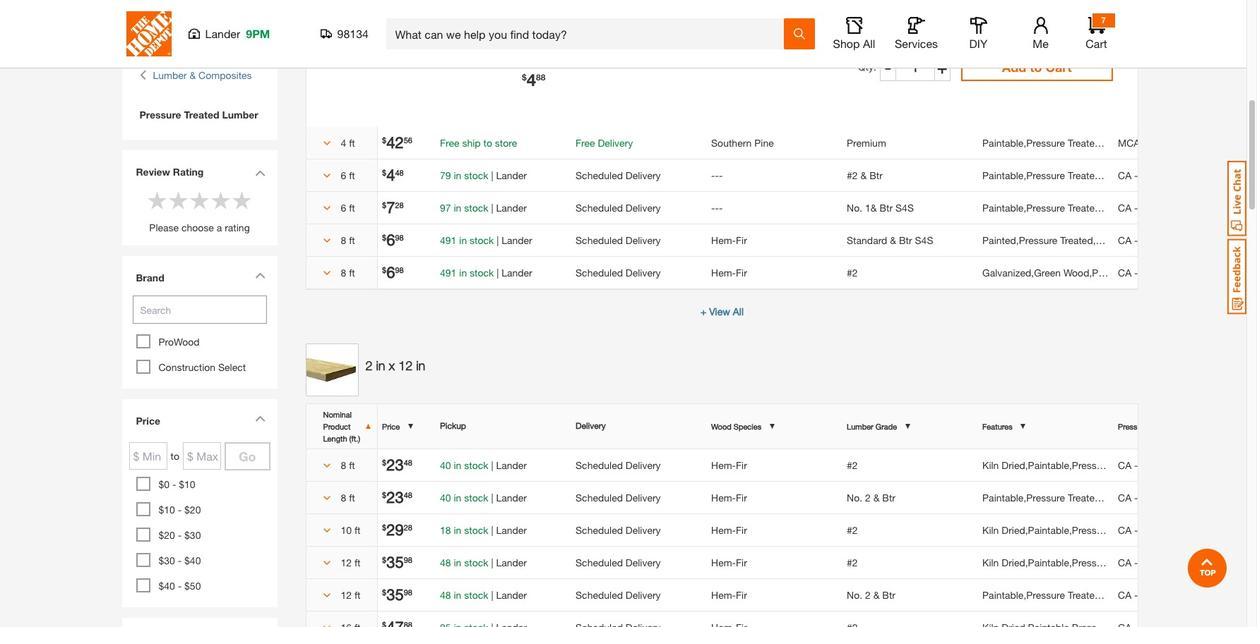Task type: locate. For each thing, give the bounding box(es) containing it.
0 vertical spatial no.
[[847, 202, 862, 214]]

$10 right $0
[[179, 479, 195, 491]]

btr
[[870, 169, 883, 181], [880, 202, 893, 214], [899, 234, 912, 246], [882, 492, 895, 504], [882, 589, 895, 601]]

in
[[454, 169, 461, 181], [454, 202, 461, 214], [459, 234, 467, 246], [459, 267, 467, 279], [376, 358, 385, 373], [416, 358, 425, 373], [454, 459, 461, 471], [454, 492, 461, 504], [454, 524, 461, 536], [454, 557, 461, 569], [454, 589, 461, 601]]

0 vertical spatial 48 in stock | lander
[[440, 557, 527, 569]]

2 491 in stock | lander from the top
[[440, 267, 532, 279]]

1 star symbol image from the left
[[168, 190, 189, 211]]

#2 & btr
[[847, 169, 883, 181]]

cart inside button
[[1046, 59, 1072, 75]]

lumber left grade
[[847, 422, 873, 431]]

cart right me on the right top of the page
[[1086, 37, 1107, 50]]

hem-fir
[[711, 234, 747, 246], [711, 267, 747, 279], [711, 459, 747, 471], [711, 492, 747, 504], [711, 524, 747, 536], [711, 557, 747, 569], [711, 589, 747, 601]]

2 scheduled delivery from the top
[[576, 202, 661, 214]]

1 vertical spatial caret icon image
[[255, 273, 265, 279]]

1 $ 23 48 from the top
[[382, 456, 412, 474]]

caret image for 12 ft button related to no. 2 & btr
[[323, 593, 330, 600]]

x left ft.
[[620, 0, 625, 10]]

1 6 ft button from the top
[[316, 168, 367, 183]]

1 vertical spatial $40
[[159, 581, 175, 593]]

paintable,pressure
[[982, 137, 1065, 149], [982, 169, 1065, 181], [982, 202, 1065, 214], [982, 492, 1065, 504], [982, 589, 1065, 601]]

1 horizontal spatial in.
[[606, 0, 617, 10]]

lumber up 306774730
[[557, 12, 591, 24]]

caret image inside 10 ft button
[[323, 528, 330, 535]]

7 scheduled delivery from the top
[[576, 524, 661, 536]]

5 ca from the top
[[1118, 459, 1132, 471]]

composites
[[199, 69, 252, 81]]

2 horizontal spatial to
[[1030, 59, 1042, 75]]

stock
[[464, 169, 488, 181], [464, 202, 488, 214], [470, 234, 494, 246], [470, 267, 494, 279], [464, 459, 488, 471], [464, 492, 488, 504], [464, 524, 488, 536], [464, 557, 488, 569], [464, 589, 488, 601]]

s4s right standard
[[915, 234, 933, 246]]

star symbol image
[[147, 190, 168, 211], [210, 190, 231, 211], [231, 190, 252, 211]]

0 vertical spatial $ 6 98
[[382, 231, 404, 249]]

1 free from the left
[[440, 137, 459, 149]]

star symbol image up a at the top
[[210, 190, 231, 211]]

6 ft button
[[316, 168, 367, 183], [316, 200, 367, 215]]

caret image for 6 ft button corresponding to 4
[[323, 172, 330, 179]]

6 ft button down 4 ft button
[[316, 168, 367, 183]]

back caret image
[[139, 68, 146, 83]]

lumber inside 2 in. x 4 in. x 4 ft. #2 ground contact hem fir pressure- treated lumber internet# 306774730
[[557, 12, 591, 24]]

$
[[522, 72, 527, 83], [382, 135, 386, 144], [382, 168, 386, 177], [382, 200, 386, 209], [382, 233, 386, 242], [382, 265, 386, 274], [382, 458, 386, 467], [382, 490, 386, 500], [382, 523, 386, 532], [382, 555, 386, 565], [382, 588, 386, 597]]

price up "price-range-lowerbound" telephone field
[[136, 415, 160, 427]]

1 caret icon image from the top
[[255, 170, 265, 176]]

1 35 from the top
[[386, 553, 404, 572]]

ca
[[1118, 169, 1132, 181], [1118, 202, 1132, 214], [1118, 234, 1132, 246], [1118, 267, 1132, 279], [1118, 459, 1132, 471], [1118, 492, 1132, 504], [1118, 524, 1132, 536], [1118, 557, 1132, 569], [1118, 589, 1132, 601]]

7 hem- from the top
[[711, 589, 736, 601]]

star symbol image down review rating link
[[168, 190, 189, 211]]

5 paintable,pressure from the top
[[982, 589, 1065, 601]]

wood species
[[711, 422, 761, 431]]

construction
[[159, 362, 215, 374]]

free for free  ship to store
[[440, 137, 459, 149]]

$30 up $30 - $40 "link"
[[184, 530, 201, 542]]

3 paintable,pressure from the top
[[982, 202, 1065, 214]]

7 inside cart 7
[[1101, 15, 1106, 25]]

1 horizontal spatial price
[[382, 422, 400, 431]]

paintable,pressure treated,stainable for 4
[[982, 169, 1144, 181]]

0 vertical spatial 6 ft button
[[316, 168, 367, 183]]

0 horizontal spatial $20
[[159, 530, 175, 542]]

ft inside 10 ft button
[[354, 524, 361, 536]]

caret image
[[323, 140, 330, 147], [323, 172, 330, 179], [323, 237, 330, 244], [323, 270, 330, 277], [323, 463, 330, 470], [323, 593, 330, 600], [323, 625, 330, 628]]

1 vertical spatial cart
[[1046, 59, 1072, 75]]

4 ca from the top
[[1118, 267, 1132, 279]]

2 no. from the top
[[847, 492, 862, 504]]

2
[[569, 0, 574, 10], [365, 358, 373, 373], [865, 492, 871, 504], [865, 589, 871, 601]]

no. 2 & btr for 35
[[847, 589, 895, 601]]

9 scheduled delivery from the top
[[576, 589, 661, 601]]

0 vertical spatial $10
[[179, 479, 195, 491]]

0 vertical spatial +
[[937, 57, 947, 77]]

select
[[218, 362, 246, 374]]

all
[[863, 37, 875, 50], [733, 305, 744, 317]]

12 for no. 2 & btr
[[341, 589, 352, 601]]

1 vertical spatial ---
[[711, 202, 723, 214]]

1 vertical spatial 6 ft button
[[316, 200, 367, 215]]

no. for 23
[[847, 492, 862, 504]]

1 40 in stock | lander from the top
[[440, 459, 527, 471]]

40 for #2
[[440, 459, 451, 471]]

ft
[[349, 137, 355, 149], [349, 169, 355, 181], [349, 202, 355, 214], [349, 234, 355, 246], [349, 267, 355, 279], [349, 459, 355, 471], [349, 492, 355, 504], [354, 524, 361, 536], [354, 557, 361, 569], [354, 589, 361, 601]]

3 8 from the top
[[341, 459, 346, 471]]

98 for second 8 ft button from the top of the page
[[395, 265, 404, 274]]

please choose a rating
[[149, 222, 250, 234]]

add to cart
[[1002, 59, 1072, 75]]

3 no. from the top
[[847, 589, 862, 601]]

1 vertical spatial 28
[[404, 523, 412, 532]]

caret image up 10 ft button
[[323, 495, 330, 502]]

1 no. from the top
[[847, 202, 862, 214]]

to left price-range-upperbound telephone field
[[171, 451, 179, 463]]

1 vertical spatial treated
[[184, 109, 219, 121]]

3 caret image from the top
[[323, 528, 330, 535]]

treated,stainable for 4
[[1068, 169, 1144, 181]]

star symbol image up please choose a rating
[[189, 190, 210, 211]]

0 horizontal spatial 7
[[386, 198, 395, 216]]

2 vertical spatial 12
[[341, 589, 352, 601]]

lumber down composites
[[222, 109, 258, 121]]

2 in x 12 in
[[365, 358, 425, 373]]

caret image inside 12 ft button
[[323, 593, 330, 600]]

2 caret image from the top
[[323, 172, 330, 179]]

1 horizontal spatial $20
[[184, 504, 201, 516]]

to inside button
[[1030, 59, 1042, 75]]

caret image for 7
[[323, 205, 330, 212]]

1 8 ft from the top
[[341, 234, 355, 246]]

$30
[[184, 530, 201, 542], [159, 555, 175, 567]]

491 in stock | lander for standard & btr s4s
[[440, 234, 532, 246]]

1 vertical spatial 491 in stock | lander
[[440, 267, 532, 279]]

2 star symbol image from the left
[[189, 190, 210, 211]]

$ 23 48
[[382, 456, 412, 474], [382, 488, 412, 507]]

1 vertical spatial $ 6 98
[[382, 263, 404, 281]]

0 vertical spatial 35
[[386, 553, 404, 572]]

$ 35 98 for #2
[[382, 553, 412, 572]]

x right https://images.thdstatic.com/productimages/fccde537 6002 42c7 8741 ad9e94117c51/svn/no color lumber 21216mgy2hd 64_100.jpg
[[389, 358, 395, 373]]

1 vertical spatial +
[[701, 305, 706, 317]]

4 paintable,pressure treated,stainable from the top
[[982, 492, 1144, 504]]

ca - copper azole for #2 12 ft button
[[1118, 557, 1201, 569]]

all right shop
[[863, 37, 875, 50]]

wood
[[711, 422, 731, 431]]

4 8 from the top
[[341, 492, 346, 504]]

3 ca from the top
[[1118, 234, 1132, 246]]

1 23 from the top
[[386, 456, 404, 474]]

0 horizontal spatial free
[[440, 137, 459, 149]]

1 vertical spatial $20
[[159, 530, 175, 542]]

s4s for 7
[[895, 202, 914, 214]]

1 vertical spatial $ 23 48
[[382, 488, 412, 507]]

2 ca - copper azole from the top
[[1118, 202, 1201, 214]]

6 ft button left $ 7 28
[[316, 200, 367, 215]]

1 horizontal spatial pressure
[[1118, 422, 1148, 431]]

lumber right back caret image
[[153, 69, 187, 81]]

0 vertical spatial ---
[[711, 169, 723, 181]]

no. for 7
[[847, 202, 862, 214]]

1 vertical spatial no.
[[847, 492, 862, 504]]

price right nominal product length (ft.)
[[382, 422, 400, 431]]

$20 up $30 - $40 "link"
[[159, 530, 175, 542]]

s4s
[[895, 202, 914, 214], [915, 234, 933, 246]]

1 vertical spatial to
[[483, 137, 492, 149]]

free
[[440, 137, 459, 149], [576, 137, 595, 149]]

1 no. 2 & btr from the top
[[847, 492, 895, 504]]

$0 - $10 link
[[159, 479, 195, 491]]

standard & btr s4s
[[847, 234, 933, 246]]

1 vertical spatial 35
[[386, 586, 404, 604]]

2 hem-fir from the top
[[711, 267, 747, 279]]

1 vertical spatial 12 ft
[[341, 589, 361, 601]]

southern pine
[[711, 137, 774, 149]]

$40
[[184, 555, 201, 567], [159, 581, 175, 593]]

#2 for 29
[[847, 524, 858, 536]]

treated,stainable for 35
[[1068, 589, 1144, 601]]

28 inside $ 29 28
[[404, 523, 412, 532]]

98134
[[337, 27, 369, 40]]

28 for 29
[[404, 523, 412, 532]]

1 paintable,pressure treated,stainable from the top
[[982, 137, 1144, 149]]

paintable,pressure for 35
[[982, 589, 1065, 601]]

shop
[[833, 37, 860, 50]]

4 up $ 7 28
[[386, 166, 395, 184]]

0 vertical spatial to
[[1030, 59, 1042, 75]]

28 inside $ 7 28
[[395, 200, 404, 209]]

1 vertical spatial pressure
[[1118, 422, 1148, 431]]

0 vertical spatial all
[[863, 37, 875, 50]]

treated,stainable for 7
[[1068, 202, 1144, 214]]

4 paintable,pressure from the top
[[982, 492, 1065, 504]]

+ for + view all
[[701, 305, 706, 317]]

to right the ship
[[483, 137, 492, 149]]

3 hem- from the top
[[711, 459, 736, 471]]

treated,stainable for 23
[[1068, 492, 1144, 504]]

0 horizontal spatial to
[[171, 451, 179, 463]]

caret image
[[323, 205, 330, 212], [323, 495, 330, 502], [323, 528, 330, 535], [323, 560, 330, 567]]

3 hem-fir from the top
[[711, 459, 747, 471]]

1 treated,stainable from the top
[[1068, 137, 1144, 149]]

0 horizontal spatial +
[[701, 305, 706, 317]]

1 horizontal spatial cart
[[1086, 37, 1107, 50]]

6 ft for 4
[[341, 169, 355, 181]]

star symbol image
[[168, 190, 189, 211], [189, 190, 210, 211]]

1 vertical spatial 40
[[440, 492, 451, 504]]

491 in stock | lander
[[440, 234, 532, 246], [440, 267, 532, 279]]

cart 7
[[1086, 15, 1107, 50]]

caret image for 29
[[323, 528, 330, 535]]

cart down me on the right top of the page
[[1046, 59, 1072, 75]]

1 $ 6 98 from the top
[[382, 231, 404, 249]]

28
[[395, 200, 404, 209], [404, 523, 412, 532]]

5 paintable,pressure treated,stainable from the top
[[982, 589, 1144, 601]]

0 vertical spatial no. 2 & btr
[[847, 492, 895, 504]]

48 for #2 & btr
[[395, 168, 404, 177]]

me
[[1033, 37, 1049, 50]]

491 for #2
[[440, 267, 457, 279]]

2 491 from the top
[[440, 267, 457, 279]]

no. for 35
[[847, 589, 862, 601]]

1 caret image from the top
[[323, 205, 330, 212]]

0 vertical spatial pressure
[[139, 109, 181, 121]]

0 horizontal spatial x
[[389, 358, 395, 373]]

all right view
[[733, 305, 744, 317]]

4 ca - copper azole from the top
[[1118, 267, 1201, 279]]

rating
[[225, 222, 250, 234]]

79 in stock | lander
[[440, 169, 527, 181]]

#2 inside 2 in. x 4 in. x 4 ft. #2 ground contact hem fir pressure- treated lumber internet# 306774730
[[647, 0, 658, 10]]

1 paintable,pressure from the top
[[982, 137, 1065, 149]]

0 vertical spatial caret icon image
[[255, 170, 265, 176]]

1 vertical spatial 12 ft button
[[316, 588, 367, 603]]

all inside button
[[863, 37, 875, 50]]

1 vertical spatial 7
[[386, 198, 395, 216]]

0 vertical spatial 7
[[1101, 15, 1106, 25]]

nominal product length (ft.)
[[323, 410, 360, 443]]

1 horizontal spatial $40
[[184, 555, 201, 567]]

2 horizontal spatial x
[[620, 0, 625, 10]]

7 caret image from the top
[[323, 625, 330, 628]]

ca - copper azole for 10 ft button
[[1118, 524, 1201, 536]]

$10 down $0
[[159, 504, 175, 516]]

0 vertical spatial 40 in stock | lander
[[440, 459, 527, 471]]

1&
[[865, 202, 877, 214]]

diy
[[969, 37, 988, 50]]

the home depot logo image
[[126, 11, 171, 56]]

1 horizontal spatial $30
[[184, 530, 201, 542]]

caret image inside 6 ft button
[[323, 205, 330, 212]]

paintable,pressure treated,stainable for 42
[[982, 137, 1144, 149]]

$ 35 98 for no. 2 & btr
[[382, 586, 412, 604]]

treated inside 2 in. x 4 in. x 4 ft. #2 ground contact hem fir pressure- treated lumber internet# 306774730
[[522, 12, 555, 24]]

5 ca - copper azole from the top
[[1118, 459, 1201, 471]]

2 free from the left
[[576, 137, 595, 149]]

$10 - $20
[[159, 504, 201, 516]]

+ left view
[[701, 305, 706, 317]]

7 right "me" 'button'
[[1101, 15, 1106, 25]]

1 vertical spatial 23
[[386, 488, 404, 507]]

caret image inside 4 ft button
[[323, 140, 330, 147]]

2 caret icon image from the top
[[255, 273, 265, 279]]

$ 6 98
[[382, 231, 404, 249], [382, 263, 404, 281]]

0 vertical spatial 491
[[440, 234, 457, 246]]

pressure for pressure treated lumber
[[139, 109, 181, 121]]

3 ca - copper azole from the top
[[1118, 234, 1201, 246]]

1 vertical spatial 491
[[440, 267, 457, 279]]

construction select link
[[159, 362, 246, 374]]

1 vertical spatial no. 2 & btr
[[847, 589, 895, 601]]

2 48 in stock | lander from the top
[[440, 589, 527, 601]]

star symbol image up rating
[[231, 190, 252, 211]]

2 vertical spatial no.
[[847, 589, 862, 601]]

What can we help you find today? search field
[[395, 19, 783, 49]]

in. left ft.
[[606, 0, 617, 10]]

1 horizontal spatial all
[[863, 37, 875, 50]]

2 12 ft from the top
[[341, 589, 361, 601]]

35 for no. 2 & btr
[[386, 586, 404, 604]]

12 ft button for #2
[[316, 555, 367, 570]]

pressure left treatment
[[1118, 422, 1148, 431]]

$ 7 28
[[382, 198, 404, 216]]

0 vertical spatial 28
[[395, 200, 404, 209]]

3 treated,stainable from the top
[[1068, 202, 1144, 214]]

2 vertical spatial caret icon image
[[255, 416, 265, 422]]

$30 down $20 - $30 link
[[159, 555, 175, 567]]

wood,pressure
[[1063, 267, 1131, 279]]

12 ft for no. 2 & btr
[[341, 589, 361, 601]]

7 ca from the top
[[1118, 524, 1132, 536]]

6
[[341, 169, 346, 181], [341, 202, 346, 214], [386, 231, 395, 249], [386, 263, 395, 281]]

$40 up '$50'
[[184, 555, 201, 567]]

fir inside 2 in. x 4 in. x 4 ft. #2 ground contact hem fir pressure- treated lumber internet# 306774730
[[758, 0, 770, 10]]

x for in
[[389, 358, 395, 373]]

|
[[491, 169, 493, 181], [491, 202, 493, 214], [497, 234, 499, 246], [497, 267, 499, 279], [491, 459, 493, 471], [491, 492, 493, 504], [491, 524, 493, 536], [491, 557, 493, 569], [491, 589, 493, 601]]

2 --- from the top
[[711, 202, 723, 214]]

caret icon image
[[255, 170, 265, 176], [255, 273, 265, 279], [255, 416, 265, 422]]

1 vertical spatial $10
[[159, 504, 175, 516]]

0 vertical spatial $40
[[184, 555, 201, 567]]

12 ft button for no. 2 & btr
[[316, 588, 367, 603]]

0 horizontal spatial all
[[733, 305, 744, 317]]

Search text field
[[132, 296, 267, 324]]

treated up the internet#
[[522, 12, 555, 24]]

0 vertical spatial 12 ft
[[341, 557, 361, 569]]

caret image left $ 7 28
[[323, 205, 330, 212]]

6 ft left $ 7 28
[[341, 202, 355, 214]]

48 inside $ 4 48
[[395, 168, 404, 177]]

$50
[[184, 581, 201, 593]]

2 $ 6 98 from the top
[[382, 263, 404, 281]]

0 horizontal spatial cart
[[1046, 59, 1072, 75]]

(ft.)
[[349, 434, 360, 443]]

40 in stock | lander up "18 in stock | lander"
[[440, 492, 527, 504]]

1 vertical spatial $ 35 98
[[382, 586, 412, 604]]

0 vertical spatial 491 in stock | lander
[[440, 234, 532, 246]]

ship
[[462, 137, 481, 149]]

28 for 7
[[395, 200, 404, 209]]

0 vertical spatial 6 ft
[[341, 169, 355, 181]]

pressure treatment chemical
[[1118, 422, 1217, 431]]

treated right "wood,pressure"
[[1133, 267, 1166, 279]]

1 horizontal spatial x
[[590, 0, 595, 10]]

3 caret image from the top
[[323, 237, 330, 244]]

3 paintable,pressure treated,stainable from the top
[[982, 202, 1144, 214]]

40
[[440, 459, 451, 471], [440, 492, 451, 504]]

1 --- from the top
[[711, 169, 723, 181]]

0 horizontal spatial s4s
[[895, 202, 914, 214]]

0 vertical spatial 40
[[440, 459, 451, 471]]

pressure treated lumber link
[[136, 107, 263, 122]]

&
[[190, 69, 196, 81], [861, 169, 867, 181], [890, 234, 896, 246], [873, 492, 880, 504], [873, 589, 880, 601]]

1 6 ft from the top
[[341, 169, 355, 181]]

1 horizontal spatial free
[[576, 137, 595, 149]]

8 ca - copper azole from the top
[[1118, 557, 1201, 569]]

review rating link
[[136, 165, 228, 179]]

pressure down back caret image
[[139, 109, 181, 121]]

4 caret image from the top
[[323, 560, 330, 567]]

0 vertical spatial $ 23 48
[[382, 456, 412, 474]]

2 35 from the top
[[386, 586, 404, 604]]

None field
[[896, 53, 934, 81]]

1 caret image from the top
[[323, 140, 330, 147]]

4 treated,stainable from the top
[[1068, 492, 1144, 504]]

6 ft
[[341, 169, 355, 181], [341, 202, 355, 214]]

s4s right '1&'
[[895, 202, 914, 214]]

caret image inside 6 ft button
[[323, 172, 330, 179]]

0 vertical spatial s4s
[[895, 202, 914, 214]]

40 up 18 on the left bottom of the page
[[440, 492, 451, 504]]

no. 1& btr s4s
[[847, 202, 914, 214]]

6 ft down "4 ft"
[[341, 169, 355, 181]]

4 left ft.
[[627, 0, 633, 10]]

btr for 6
[[899, 234, 912, 246]]

4
[[598, 0, 604, 10], [627, 0, 633, 10], [527, 70, 536, 90], [341, 137, 346, 149], [386, 166, 395, 184]]

0 horizontal spatial $30
[[159, 555, 175, 567]]

7 ca - copper azole from the top
[[1118, 524, 1201, 536]]

0 vertical spatial $ 35 98
[[382, 553, 412, 572]]

0 horizontal spatial pressure
[[139, 109, 181, 121]]

491
[[440, 234, 457, 246], [440, 267, 457, 279]]

6 scheduled delivery from the top
[[576, 492, 661, 504]]

$40 - $50
[[159, 581, 201, 593]]

ca - copper azole for 12 ft button related to no. 2 & btr
[[1118, 589, 1201, 601]]

2 treated,stainable from the top
[[1068, 169, 1144, 181]]

standard
[[847, 234, 887, 246]]

5 caret image from the top
[[323, 463, 330, 470]]

1 vertical spatial 6 ft
[[341, 202, 355, 214]]

48 for #2
[[404, 458, 412, 467]]

+ down services
[[937, 57, 947, 77]]

https://images.thdstatic.com/productimages/fccde537 6002 42c7 8741 ad9e94117c51/svn/no color lumber 21216mgy2hd 64_100.jpg image
[[305, 344, 358, 397]]

services button
[[894, 17, 939, 51]]

nominal
[[323, 410, 352, 419]]

caret image left 10
[[323, 528, 330, 535]]

in. up "what can we help you find today?" 'search box'
[[577, 0, 588, 10]]

2 star symbol image from the left
[[210, 190, 231, 211]]

0 vertical spatial 12
[[398, 358, 413, 373]]

0 horizontal spatial in.
[[577, 0, 588, 10]]

2 12 ft button from the top
[[316, 588, 367, 603]]

40 down "pickup"
[[440, 459, 451, 471]]

caret image down 10 ft button
[[323, 560, 330, 567]]

3 caret icon image from the top
[[255, 416, 265, 422]]

live chat image
[[1227, 161, 1246, 237]]

- inside button
[[885, 57, 891, 77]]

4 left 42
[[341, 137, 346, 149]]

7
[[1101, 15, 1106, 25], [386, 198, 395, 216]]

1 horizontal spatial $10
[[179, 479, 195, 491]]

6 caret image from the top
[[323, 593, 330, 600]]

$20 up $20 - $30 link
[[184, 504, 201, 516]]

1 vertical spatial $30
[[159, 555, 175, 567]]

+ inside '+' button
[[937, 57, 947, 77]]

4 caret image from the top
[[323, 270, 330, 277]]

+ view all
[[701, 305, 744, 317]]

28 down $ 4 48
[[395, 200, 404, 209]]

caret icon image inside brand link
[[255, 273, 265, 279]]

23
[[386, 456, 404, 474], [386, 488, 404, 507]]

4 8 ft from the top
[[341, 492, 355, 504]]

40 in stock | lander down "pickup"
[[440, 459, 527, 471]]

x up "what can we help you find today?" 'search box'
[[590, 0, 595, 10]]

ft inside 4 ft button
[[349, 137, 355, 149]]

$ 4 48
[[382, 166, 404, 184]]

copper
[[1201, 137, 1234, 149], [1141, 169, 1174, 181], [1141, 202, 1174, 214], [1141, 234, 1174, 246], [1141, 267, 1174, 279], [1141, 459, 1174, 471], [1141, 492, 1174, 504], [1141, 524, 1174, 536], [1141, 557, 1174, 569], [1141, 589, 1174, 601]]

caret icon image inside price link
[[255, 416, 265, 422]]

1 vertical spatial 40 in stock | lander
[[440, 492, 527, 504]]

$40 left '$50'
[[159, 581, 175, 593]]

1 horizontal spatial treated
[[522, 12, 555, 24]]

1 vertical spatial s4s
[[915, 234, 933, 246]]

0 vertical spatial 12 ft button
[[316, 555, 367, 570]]

caret image for 35
[[323, 560, 330, 567]]

2 caret image from the top
[[323, 495, 330, 502]]

no. 2 & btr
[[847, 492, 895, 504], [847, 589, 895, 601]]

8 ft
[[341, 234, 355, 246], [341, 267, 355, 279], [341, 459, 355, 471], [341, 492, 355, 504]]

$20 - $30 link
[[159, 530, 201, 542]]

1 horizontal spatial +
[[937, 57, 947, 77]]

23 for #2
[[386, 456, 404, 474]]

23 for no. 2 & btr
[[386, 488, 404, 507]]

2 40 from the top
[[440, 492, 451, 504]]

lander
[[205, 27, 240, 40], [496, 169, 527, 181], [496, 202, 527, 214], [502, 234, 532, 246], [502, 267, 532, 279], [496, 459, 527, 471], [496, 492, 527, 504], [496, 524, 527, 536], [496, 557, 527, 569], [496, 589, 527, 601]]

5 treated,stainable from the top
[[1068, 589, 1144, 601]]

1 vertical spatial 48 in stock | lander
[[440, 589, 527, 601]]

1 star symbol image from the left
[[147, 190, 168, 211]]

southern
[[711, 137, 752, 149]]

1 12 ft button from the top
[[316, 555, 367, 570]]

7 down $ 4 48
[[386, 198, 395, 216]]

caret image for first 8 ft button
[[323, 237, 330, 244]]

+ button
[[934, 53, 950, 81]]

0 horizontal spatial $10
[[159, 504, 175, 516]]

0 vertical spatial 23
[[386, 456, 404, 474]]

28 left 18 on the left bottom of the page
[[404, 523, 412, 532]]

ground
[[661, 0, 694, 10]]

star symbol image up please
[[147, 190, 168, 211]]

ca - copper azole
[[1118, 169, 1201, 181], [1118, 202, 1201, 214], [1118, 234, 1201, 246], [1118, 267, 1201, 279], [1118, 459, 1201, 471], [1118, 492, 1201, 504], [1118, 524, 1201, 536], [1118, 557, 1201, 569], [1118, 589, 1201, 601]]

1 horizontal spatial s4s
[[915, 234, 933, 246]]

shop all button
[[832, 17, 877, 51]]

1 vertical spatial 12
[[341, 557, 352, 569]]

1 48 in stock | lander from the top
[[440, 557, 527, 569]]

caret image for 4 ft button
[[323, 140, 330, 147]]

a
[[217, 222, 222, 234]]

treated down lumber & composites link
[[184, 109, 219, 121]]

diy button
[[956, 17, 1001, 51]]

+
[[937, 57, 947, 77], [701, 305, 706, 317]]

2 no. 2 & btr from the top
[[847, 589, 895, 601]]

1 horizontal spatial 7
[[1101, 15, 1106, 25]]

2 23 from the top
[[386, 488, 404, 507]]

lumber
[[557, 12, 591, 24], [153, 69, 187, 81], [222, 109, 258, 121], [847, 422, 873, 431]]

ca - copper azole for second 8 ft button from the top of the page
[[1118, 267, 1201, 279]]

1 491 from the top
[[440, 234, 457, 246]]

9 ca - copper azole from the top
[[1118, 589, 1201, 601]]

to right add
[[1030, 59, 1042, 75]]



Task type: describe. For each thing, give the bounding box(es) containing it.
prowood link
[[159, 336, 200, 348]]

ft.
[[636, 0, 644, 10]]

1 hem-fir from the top
[[711, 234, 747, 246]]

$30 - $40
[[159, 555, 201, 567]]

product
[[323, 422, 351, 431]]

add to cart button
[[961, 53, 1113, 81]]

491 in stock | lander for #2
[[440, 267, 532, 279]]

caret icon image for price
[[255, 416, 265, 422]]

2 in. x 4 in. x 4 ft. #2 ground contact hem fir pressure-treated lumber image
[[343, 0, 485, 113]]

add
[[1002, 59, 1026, 75]]

306774730
[[555, 30, 594, 39]]

& for lumber
[[190, 69, 196, 81]]

4 ft button
[[316, 135, 367, 150]]

$ 23 48 for #2
[[382, 456, 412, 474]]

#2 for 23
[[847, 459, 858, 471]]

12 ft for #2
[[341, 557, 361, 569]]

4 hem-fir from the top
[[711, 492, 747, 504]]

48 for no. 2 & btr
[[404, 490, 412, 500]]

grade
[[876, 422, 897, 431]]

4 8 ft button from the top
[[316, 490, 367, 505]]

department link
[[129, 28, 270, 57]]

free delivery
[[576, 137, 633, 149]]

79
[[440, 169, 451, 181]]

#2 for 35
[[847, 557, 858, 569]]

2 hem- from the top
[[711, 267, 736, 279]]

48 in stock | lander for #2
[[440, 557, 527, 569]]

98 for 12 ft button related to no. 2 & btr
[[404, 588, 412, 597]]

6 hem-fir from the top
[[711, 557, 747, 569]]

$ inside $ 29 28
[[382, 523, 386, 532]]

12 for #2
[[341, 557, 352, 569]]

5 scheduled delivery from the top
[[576, 459, 661, 471]]

2 in. x 4 in. x 4 ft. #2 ground contact hem fir pressure- treated lumber internet# 306774730
[[522, 0, 815, 39]]

paintable,pressure for 4
[[982, 169, 1065, 181]]

mca
[[1118, 137, 1140, 149]]

price-range-upperBound telephone field
[[183, 443, 221, 470]]

4 ft
[[341, 137, 355, 149]]

1 vertical spatial all
[[733, 305, 744, 317]]

10
[[341, 524, 352, 536]]

internet#
[[522, 30, 553, 39]]

features
[[982, 422, 1012, 431]]

pressure-
[[772, 0, 815, 10]]

$0 - $10
[[159, 479, 195, 491]]

paintable,pressure for 42
[[982, 137, 1065, 149]]

pressure for pressure treatment chemical
[[1118, 422, 1148, 431]]

6 hem- from the top
[[711, 557, 736, 569]]

lumber inside pressure treated lumber link
[[222, 109, 258, 121]]

9pm
[[246, 27, 270, 40]]

42
[[386, 133, 404, 151]]

2 inside 2 in. x 4 in. x 4 ft. #2 ground contact hem fir pressure- treated lumber internet# 306774730
[[569, 0, 574, 10]]

choose
[[181, 222, 214, 234]]

4 up "what can we help you find today?" 'search box'
[[598, 0, 604, 10]]

treatment
[[1150, 422, 1184, 431]]

0 vertical spatial $30
[[184, 530, 201, 542]]

7 for cart
[[1101, 15, 1106, 25]]

ca - copper azole for 6 ft button corresponding to 4
[[1118, 169, 1201, 181]]

9 ca from the top
[[1118, 589, 1132, 601]]

6 ft button for 4
[[316, 168, 367, 183]]

price link
[[129, 407, 270, 439]]

3 8 ft button from the top
[[316, 458, 367, 473]]

pickup
[[440, 421, 466, 432]]

7 for 7
[[386, 198, 395, 216]]

available shipping image
[[858, 7, 872, 21]]

price-range-lowerBound telephone field
[[129, 443, 167, 470]]

$ inside '$ 4 88'
[[522, 72, 527, 83]]

48 in stock | lander for no. 2 & btr
[[440, 589, 527, 601]]

4 inside 4 ft button
[[341, 137, 346, 149]]

caret icon image for brand
[[255, 273, 265, 279]]

contact
[[697, 0, 732, 10]]

free  ship to store
[[440, 137, 517, 149]]

5 hem-fir from the top
[[711, 524, 747, 536]]

me button
[[1018, 17, 1063, 51]]

98134 button
[[320, 27, 369, 41]]

delivery scheduled
[[878, 5, 926, 34]]

caret image for 23
[[323, 495, 330, 502]]

length
[[323, 434, 347, 443]]

pine
[[754, 137, 774, 149]]

services
[[895, 37, 938, 50]]

lumber & composites
[[153, 69, 252, 81]]

ca - copper azole for 3rd 8 ft button
[[1118, 459, 1201, 471]]

btr for 7
[[880, 202, 893, 214]]

galvanized,green
[[982, 267, 1061, 279]]

97 in stock | lander
[[440, 202, 527, 214]]

$ 23 48 for no. 2 & btr
[[382, 488, 412, 507]]

feedback link image
[[1227, 239, 1246, 315]]

paintable,pressure treated,stainable for 23
[[982, 492, 1144, 504]]

2 in. x 4 in. x 4 ft. #2 ground contact hem fir pressure- treated lumber link
[[522, 0, 815, 24]]

40 for no. 2 & btr
[[440, 492, 451, 504]]

#2 for 6
[[847, 267, 858, 279]]

brand link
[[129, 263, 270, 296]]

98 for #2 12 ft button
[[404, 555, 412, 565]]

prowood
[[159, 336, 200, 348]]

s4s for 6
[[915, 234, 933, 246]]

18 in stock | lander
[[440, 524, 527, 536]]

1 8 from the top
[[341, 234, 346, 246]]

$ inside $ 7 28
[[382, 200, 386, 209]]

98 for first 8 ft button
[[395, 233, 404, 242]]

2 vertical spatial to
[[171, 451, 179, 463]]

$ inside $ 4 48
[[382, 168, 386, 177]]

3 scheduled delivery from the top
[[576, 234, 661, 246]]

$ 42 56
[[382, 133, 412, 151]]

$40 - $50 link
[[159, 581, 201, 593]]

0 vertical spatial $20
[[184, 504, 201, 516]]

ca - copper azole for first 8 ft button
[[1118, 234, 1201, 246]]

$ 6 98 for standard & btr s4s
[[382, 231, 404, 249]]

mca - micronized copper azole
[[1118, 137, 1257, 149]]

galvanized,green wood,pressure treated
[[982, 267, 1166, 279]]

4 hem- from the top
[[711, 492, 736, 504]]

shop all
[[833, 37, 875, 50]]

8 scheduled delivery from the top
[[576, 557, 661, 569]]

micronized
[[1149, 137, 1198, 149]]

8 ca from the top
[[1118, 557, 1132, 569]]

2 8 from the top
[[341, 267, 346, 279]]

1 hem- from the top
[[711, 234, 736, 246]]

+ for +
[[937, 57, 947, 77]]

--- for 7
[[711, 202, 723, 214]]

lumber grade
[[847, 422, 897, 431]]

3 star symbol image from the left
[[231, 190, 252, 211]]

1 ca from the top
[[1118, 169, 1132, 181]]

2 8 ft button from the top
[[316, 265, 367, 280]]

no. 2 & btr for 23
[[847, 492, 895, 504]]

5 hem- from the top
[[711, 524, 736, 536]]

store
[[495, 137, 517, 149]]

- button
[[880, 53, 896, 81]]

2 8 ft from the top
[[341, 267, 355, 279]]

review
[[136, 166, 170, 178]]

2 in. from the left
[[606, 0, 617, 10]]

premium
[[847, 137, 886, 149]]

4 scheduled delivery from the top
[[576, 267, 661, 279]]

treated,stainable for 42
[[1068, 137, 1144, 149]]

please
[[149, 222, 179, 234]]

lumber inside lumber & composites link
[[153, 69, 187, 81]]

97
[[440, 202, 451, 214]]

2 ca from the top
[[1118, 202, 1132, 214]]

ca - copper azole for 4th 8 ft button
[[1118, 492, 1201, 504]]

paintable,pressure for 7
[[982, 202, 1065, 214]]

1 scheduled delivery from the top
[[576, 169, 661, 181]]

7 hem-fir from the top
[[711, 589, 747, 601]]

40 in stock | lander for no. 2 & btr
[[440, 492, 527, 504]]

delivery inside the delivery scheduled
[[878, 5, 914, 17]]

1 8 ft button from the top
[[316, 233, 367, 248]]

department
[[136, 37, 192, 49]]

0 horizontal spatial treated
[[184, 109, 219, 121]]

29
[[386, 521, 404, 539]]

$ inside $ 42 56
[[382, 135, 386, 144]]

35 for #2
[[386, 553, 404, 572]]

lumber & composites link
[[153, 68, 252, 83]]

18
[[440, 524, 451, 536]]

6 ft for 7
[[341, 202, 355, 214]]

$10 - $20 link
[[159, 504, 201, 516]]

& for standard
[[890, 234, 896, 246]]

chemical
[[1186, 422, 1217, 431]]

10 ft button
[[316, 523, 367, 538]]

$ 6 98 for #2
[[382, 263, 404, 281]]

0 horizontal spatial $40
[[159, 581, 175, 593]]

--- for 4
[[711, 169, 723, 181]]

review rating
[[136, 166, 204, 178]]

go
[[239, 449, 256, 464]]

btr for 4
[[870, 169, 883, 181]]

2 vertical spatial treated
[[1133, 267, 1166, 279]]

56
[[404, 135, 412, 144]]

paintable,pressure for 23
[[982, 492, 1065, 504]]

0 horizontal spatial price
[[136, 415, 160, 427]]

caret image for 3rd 8 ft button
[[323, 463, 330, 470]]

$20 - $30
[[159, 530, 201, 542]]

free for free delivery
[[576, 137, 595, 149]]

4 down the internet#
[[527, 70, 536, 90]]

3 8 ft from the top
[[341, 459, 355, 471]]

ca - copper azole for 6 ft button related to 7
[[1118, 202, 1201, 214]]

$ 29 28
[[382, 521, 412, 539]]

brand
[[136, 272, 164, 284]]

0 vertical spatial cart
[[1086, 37, 1107, 50]]

caret image for second 8 ft button from the top of the page
[[323, 270, 330, 277]]

$0
[[159, 479, 170, 491]]

paintable,pressure treated,stainable for 35
[[982, 589, 1144, 601]]

paintable,pressure treated,stainable for 7
[[982, 202, 1144, 214]]

& for #2
[[861, 169, 867, 181]]

rating
[[173, 166, 204, 178]]

pressure treated lumber
[[139, 109, 258, 121]]

40 in stock | lander for #2
[[440, 459, 527, 471]]

1 in. from the left
[[577, 0, 588, 10]]

491 for standard & btr s4s
[[440, 234, 457, 246]]

6 ca from the top
[[1118, 492, 1132, 504]]

6 ft button for 7
[[316, 200, 367, 215]]

x for in.
[[590, 0, 595, 10]]

go button
[[225, 442, 270, 471]]



Task type: vqa. For each thing, say whether or not it's contained in the screenshot.


